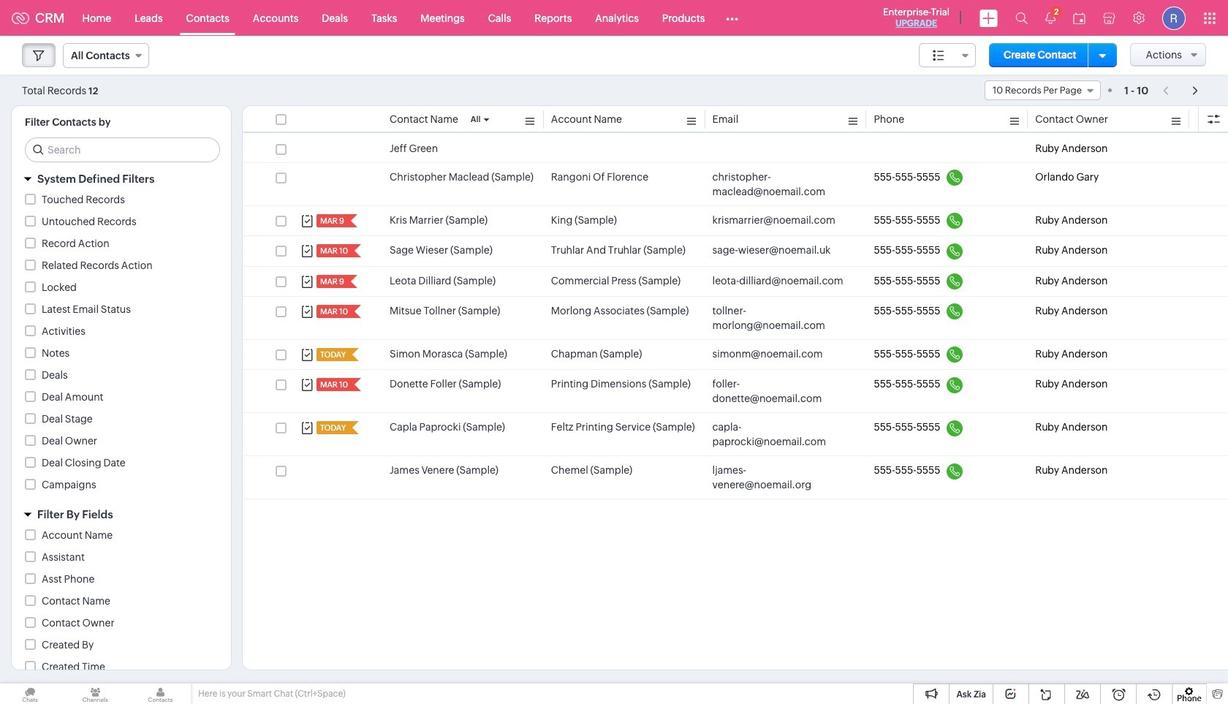 Task type: vqa. For each thing, say whether or not it's contained in the screenshot.
logo
yes



Task type: locate. For each thing, give the bounding box(es) containing it.
Search text field
[[26, 138, 219, 162]]

signals element
[[1037, 0, 1065, 36]]

search element
[[1007, 0, 1037, 36]]

None field
[[63, 43, 149, 68], [919, 43, 976, 67], [985, 80, 1101, 100], [63, 43, 149, 68], [985, 80, 1101, 100]]

profile element
[[1154, 0, 1195, 35]]

logo image
[[12, 12, 29, 24]]

row group
[[243, 135, 1228, 500]]

Other Modules field
[[717, 6, 748, 30]]



Task type: describe. For each thing, give the bounding box(es) containing it.
size image
[[933, 49, 945, 62]]

create menu element
[[971, 0, 1007, 35]]

none field size
[[919, 43, 976, 67]]

calendar image
[[1073, 12, 1086, 24]]

contacts image
[[130, 684, 191, 704]]

search image
[[1016, 12, 1028, 24]]

chats image
[[0, 684, 60, 704]]

channels image
[[65, 684, 125, 704]]

profile image
[[1162, 6, 1186, 30]]

create menu image
[[980, 9, 998, 27]]



